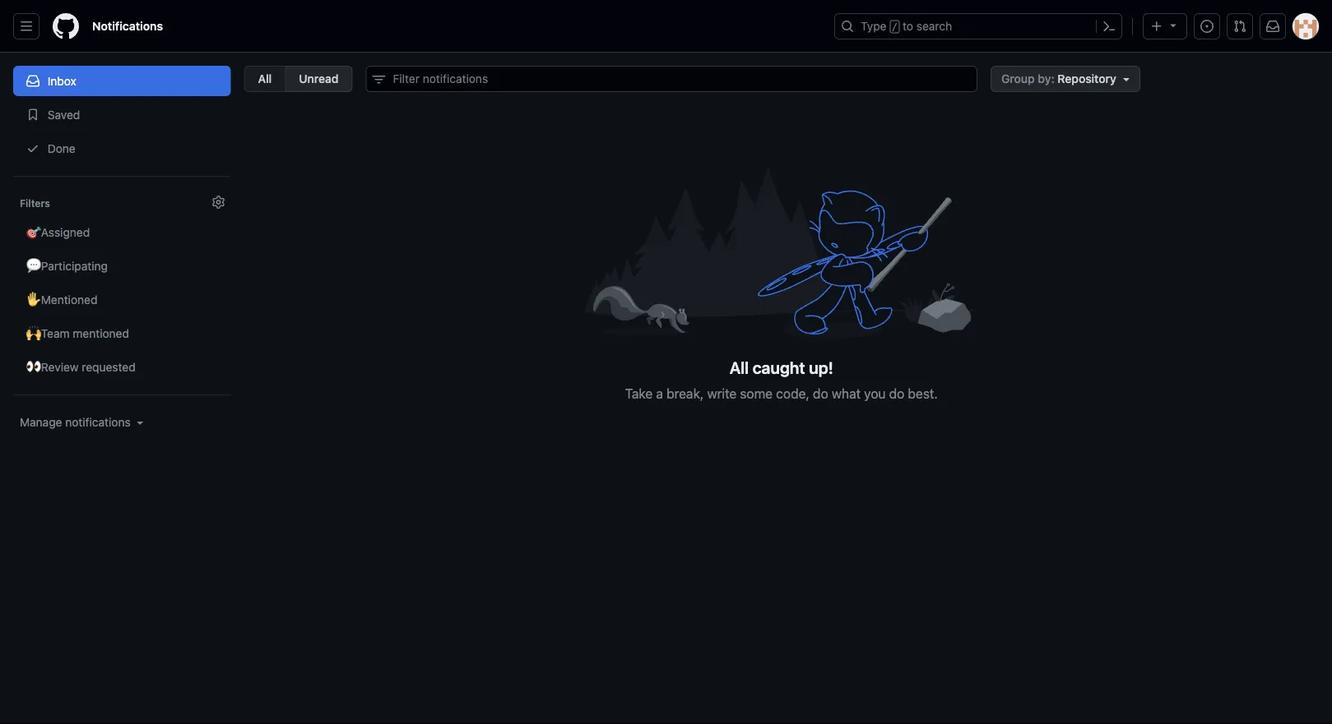 Task type: locate. For each thing, give the bounding box(es) containing it.
unread
[[299, 72, 339, 86]]

0 vertical spatial all
[[258, 72, 272, 86]]

0 vertical spatial triangle down image
[[1167, 19, 1180, 32]]

code,
[[776, 386, 809, 402]]

triangle down image right the repository
[[1120, 72, 1133, 86]]

/
[[892, 21, 898, 33]]

up!
[[809, 358, 833, 378]]

💬 participating link
[[13, 251, 231, 281]]

repository
[[1058, 72, 1116, 86]]

all for all caught up! take a break, write some code, do what you do best.
[[730, 358, 749, 378]]

1 vertical spatial triangle down image
[[1120, 72, 1133, 86]]

✋ mentioned link
[[13, 285, 231, 315]]

notifications
[[92, 19, 163, 33]]

manage notifications button
[[20, 415, 147, 431]]

1 horizontal spatial do
[[889, 386, 904, 402]]

by:
[[1038, 72, 1055, 86]]

✋
[[26, 293, 38, 306]]

Filter notifications text field
[[366, 66, 977, 92]]

0 horizontal spatial do
[[813, 386, 828, 402]]

1 horizontal spatial all
[[730, 358, 749, 378]]

manage notifications
[[20, 416, 131, 429]]

do
[[813, 386, 828, 402], [889, 386, 904, 402]]

0 horizontal spatial all
[[258, 72, 272, 86]]

🙌 team mentioned
[[26, 327, 129, 340]]

issue opened image
[[1200, 20, 1214, 33]]

check image
[[26, 142, 39, 155]]

what
[[832, 386, 861, 402]]

all inside all caught up! take a break, write some code, do what you do best.
[[730, 358, 749, 378]]

plus image
[[1150, 20, 1163, 33]]

triangle down image right notifications
[[134, 416, 147, 429]]

group
[[1001, 72, 1035, 86]]

all for all
[[258, 72, 272, 86]]

git pull request image
[[1233, 20, 1247, 33]]

do right you
[[889, 386, 904, 402]]

0 horizontal spatial triangle down image
[[134, 416, 147, 429]]

some
[[740, 386, 773, 402]]

a
[[656, 386, 663, 402]]

notifications element
[[13, 53, 231, 464]]

bookmark image
[[26, 108, 39, 121]]

all
[[258, 72, 272, 86], [730, 358, 749, 378]]

1 vertical spatial all
[[730, 358, 749, 378]]

take
[[625, 386, 653, 402]]

all up the some
[[730, 358, 749, 378]]

notifications image
[[1266, 20, 1279, 33]]

1 do from the left
[[813, 386, 828, 402]]

2 vertical spatial triangle down image
[[134, 416, 147, 429]]

done
[[44, 142, 76, 155]]

triangle down image inside manage notifications popup button
[[134, 416, 147, 429]]

🎯 assigned link
[[13, 217, 231, 248]]

triangle down image right plus image
[[1167, 19, 1180, 32]]

2 horizontal spatial triangle down image
[[1167, 19, 1180, 32]]

manage
[[20, 416, 62, 429]]

triangle down image
[[1167, 19, 1180, 32], [1120, 72, 1133, 86], [134, 416, 147, 429]]

inbox image
[[26, 74, 39, 88]]

caught
[[753, 358, 805, 378]]

all inside button
[[258, 72, 272, 86]]

customize filters image
[[212, 196, 225, 209]]

do left what
[[813, 386, 828, 402]]

write
[[707, 386, 737, 402]]

search
[[916, 19, 952, 33]]

all left unread
[[258, 72, 272, 86]]

homepage image
[[53, 13, 79, 39]]

filters
[[20, 197, 50, 209]]

None search field
[[366, 66, 977, 92]]

inbox link
[[13, 66, 231, 96]]



Task type: vqa. For each thing, say whether or not it's contained in the screenshot.
the Find a repository… text field
no



Task type: describe. For each thing, give the bounding box(es) containing it.
notifications
[[65, 416, 131, 429]]

to
[[903, 19, 913, 33]]

break,
[[667, 386, 704, 402]]

💬
[[26, 259, 38, 273]]

🙌
[[26, 327, 38, 340]]

unread button
[[285, 66, 353, 92]]

mentioned
[[73, 327, 129, 340]]

👀 review requested
[[26, 360, 135, 374]]

inbox zero image
[[584, 158, 979, 345]]

all caught up! take a break, write some code, do what you do best.
[[625, 358, 938, 402]]

participating
[[41, 259, 108, 273]]

🎯
[[26, 225, 38, 239]]

best.
[[908, 386, 938, 402]]

🙌 team mentioned link
[[13, 318, 231, 349]]

saved
[[44, 108, 80, 121]]

👀
[[26, 360, 38, 374]]

review
[[41, 360, 79, 374]]

type / to search
[[861, 19, 952, 33]]

requested
[[82, 360, 135, 374]]

1 horizontal spatial triangle down image
[[1120, 72, 1133, 86]]

inbox
[[48, 74, 76, 88]]

🎯 assigned
[[26, 225, 90, 239]]

2 do from the left
[[889, 386, 904, 402]]

done link
[[13, 133, 231, 164]]

team
[[41, 327, 70, 340]]

type
[[861, 19, 887, 33]]

👀 review requested link
[[13, 352, 231, 383]]

filter image
[[372, 73, 385, 86]]

mentioned
[[41, 293, 97, 306]]

💬 participating
[[26, 259, 108, 273]]

saved link
[[13, 100, 231, 130]]

✋ mentioned
[[26, 293, 97, 306]]

group by: repository
[[1001, 72, 1116, 86]]

assigned
[[41, 225, 90, 239]]

notifications link
[[86, 13, 170, 39]]

command palette image
[[1103, 20, 1116, 33]]

all button
[[244, 66, 285, 92]]

you
[[864, 386, 886, 402]]



